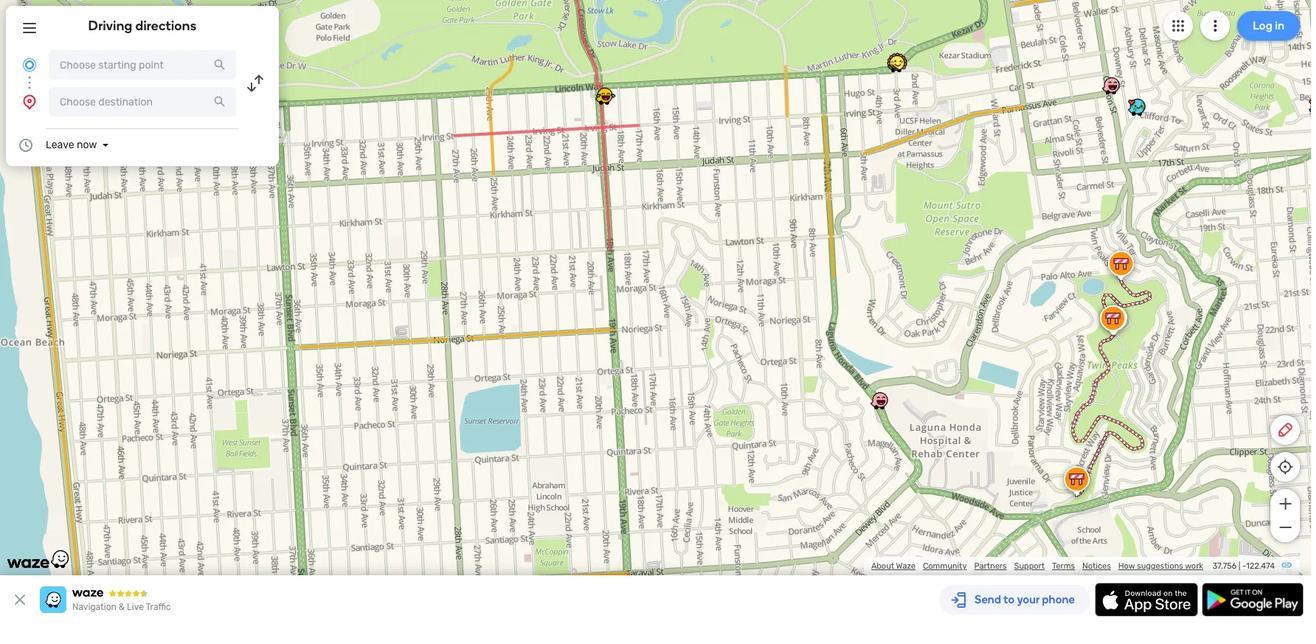 Task type: describe. For each thing, give the bounding box(es) containing it.
live
[[127, 602, 144, 613]]

how suggestions work link
[[1119, 562, 1204, 571]]

directions
[[135, 18, 197, 34]]

37.756 | -122.474
[[1213, 562, 1275, 571]]

partners
[[974, 562, 1007, 571]]

zoom in image
[[1276, 495, 1295, 513]]

notices
[[1083, 562, 1111, 571]]

Choose starting point text field
[[49, 50, 236, 80]]

|
[[1239, 562, 1241, 571]]

traffic
[[146, 602, 171, 613]]

community
[[923, 562, 967, 571]]

current location image
[[21, 56, 38, 74]]

navigation & live traffic
[[72, 602, 171, 613]]

waze
[[896, 562, 916, 571]]

location image
[[21, 93, 38, 111]]

clock image
[[17, 137, 35, 154]]

terms
[[1052, 562, 1075, 571]]

support
[[1014, 562, 1045, 571]]

notices link
[[1083, 562, 1111, 571]]

driving
[[88, 18, 132, 34]]



Task type: vqa. For each thing, say whether or not it's contained in the screenshot.
NO
no



Task type: locate. For each thing, give the bounding box(es) containing it.
122.474
[[1246, 562, 1275, 571]]

zoom out image
[[1276, 519, 1295, 537]]

suggestions
[[1137, 562, 1184, 571]]

pencil image
[[1277, 421, 1294, 439]]

-
[[1243, 562, 1246, 571]]

work
[[1185, 562, 1204, 571]]

37.756
[[1213, 562, 1237, 571]]

x image
[[11, 591, 29, 609]]

&
[[119, 602, 125, 613]]

leave now
[[46, 139, 97, 151]]

Choose destination text field
[[49, 87, 236, 117]]

about waze link
[[871, 562, 916, 571]]

driving directions
[[88, 18, 197, 34]]

link image
[[1281, 559, 1293, 571]]

terms link
[[1052, 562, 1075, 571]]

about
[[871, 562, 894, 571]]

now
[[77, 139, 97, 151]]

how
[[1119, 562, 1135, 571]]

leave
[[46, 139, 74, 151]]

navigation
[[72, 602, 117, 613]]

about waze community partners support terms notices how suggestions work
[[871, 562, 1204, 571]]

community link
[[923, 562, 967, 571]]

partners link
[[974, 562, 1007, 571]]

support link
[[1014, 562, 1045, 571]]



